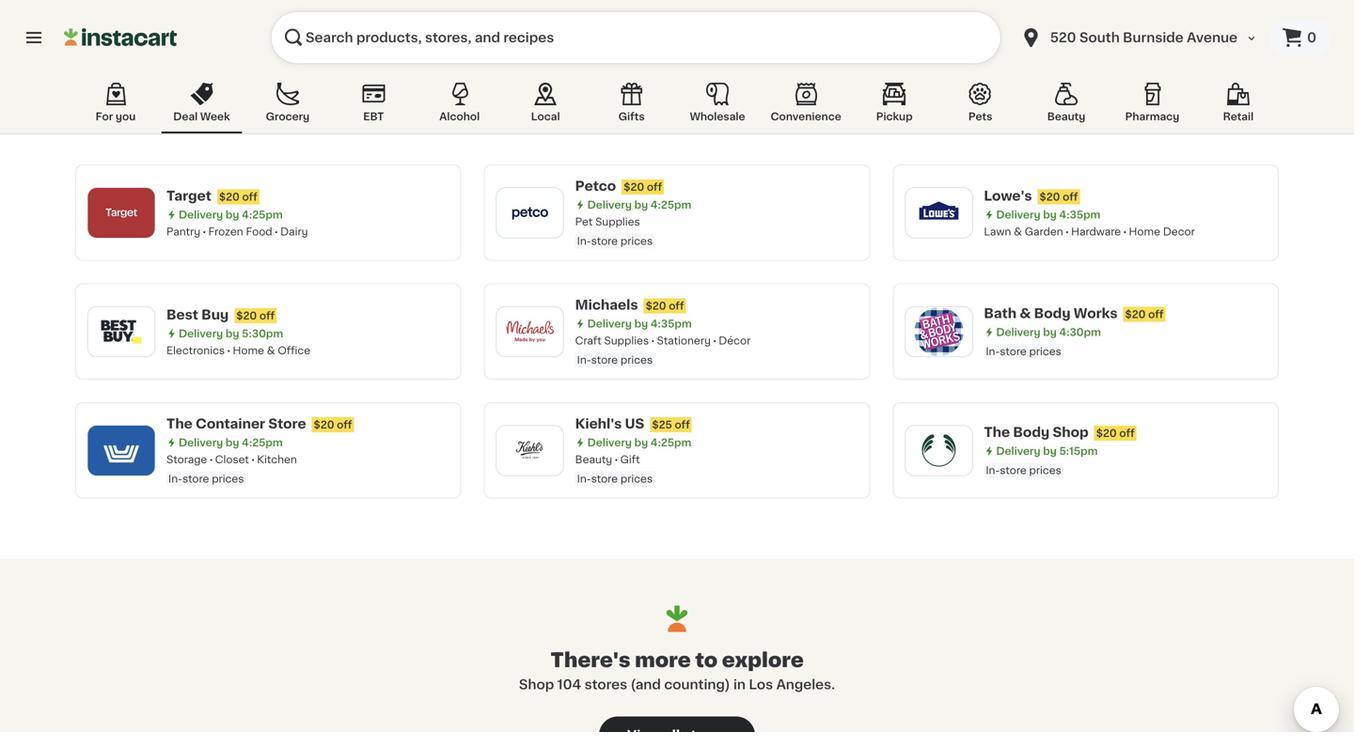 Task type: locate. For each thing, give the bounding box(es) containing it.
shop up 5:15pm
[[1053, 426, 1089, 439]]

$20 inside bath & body works $20 off
[[1126, 310, 1146, 320]]

in- down pet
[[577, 236, 591, 247]]

delivery down lowe's
[[997, 210, 1041, 220]]

stores
[[585, 679, 628, 692]]

0 vertical spatial &
[[1014, 227, 1023, 237]]

petco
[[575, 180, 616, 193]]

2 in-store prices from the top
[[986, 466, 1062, 476]]

off inside the container store $20 off
[[337, 420, 352, 430]]

0 horizontal spatial shop
[[519, 679, 554, 692]]

prices down michaels $20 off
[[621, 355, 653, 366]]

delivery down target $20 off
[[179, 210, 223, 220]]

kiehl's us logo image
[[506, 426, 555, 475]]

by down "us"
[[635, 438, 648, 448]]

1 vertical spatial supplies
[[605, 336, 649, 346]]

1 in-store prices from the top
[[986, 347, 1062, 357]]

supplies inside craft supplies stationery décor in-store prices
[[605, 336, 649, 346]]

0 vertical spatial shop
[[1053, 426, 1089, 439]]

by down 'the body shop $20 off'
[[1044, 446, 1057, 457]]

works
[[1074, 307, 1118, 320]]

beauty inside beauty gift in-store prices
[[575, 455, 613, 465]]

in
[[734, 679, 746, 692]]

lowe's logo image
[[915, 188, 964, 237]]

delivery for bath & body works
[[997, 327, 1041, 338]]

pet supplies in-store prices
[[575, 217, 653, 247]]

the up delivery by 5:15pm
[[984, 426, 1011, 439]]

office
[[278, 346, 311, 356]]

delivery by 4:25pm for petco
[[588, 200, 692, 210]]

delivery down bath
[[997, 327, 1041, 338]]

pickup
[[877, 111, 913, 122]]

pet
[[575, 217, 593, 227]]

ebt
[[363, 111, 384, 122]]

in-
[[577, 236, 591, 247], [986, 347, 1000, 357], [577, 355, 591, 366], [986, 466, 1000, 476], [168, 474, 182, 485], [577, 474, 591, 485]]

& right bath
[[1020, 307, 1032, 320]]

by for michaels
[[635, 319, 648, 329]]

in- down craft
[[577, 355, 591, 366]]

home left decor on the right of page
[[1130, 227, 1161, 237]]

instacart image
[[64, 26, 177, 49]]

by up garden
[[1044, 210, 1057, 220]]

delivery for kiehl's us
[[588, 438, 632, 448]]

2 vertical spatial &
[[267, 346, 275, 356]]

for
[[96, 111, 113, 122]]

4:35pm up lawn & garden hardware home decor
[[1060, 210, 1101, 220]]

wholesale
[[690, 111, 746, 122]]

body up delivery by 4:30pm
[[1035, 307, 1071, 320]]

$20 inside target $20 off
[[219, 192, 240, 202]]

delivery down 'the body shop $20 off'
[[997, 446, 1041, 457]]

by
[[635, 200, 648, 210], [226, 210, 239, 220], [1044, 210, 1057, 220], [635, 319, 648, 329], [1044, 327, 1057, 338], [226, 329, 239, 339], [226, 438, 239, 448], [635, 438, 648, 448], [1044, 446, 1057, 457]]

1 vertical spatial beauty
[[575, 455, 613, 465]]

delivery down michaels
[[588, 319, 632, 329]]

store down craft
[[591, 355, 618, 366]]

in- inside pet supplies in-store prices
[[577, 236, 591, 247]]

kiehl's us $25 off
[[575, 418, 690, 431]]

bath
[[984, 307, 1017, 320]]

$20 up stationery
[[646, 301, 667, 311]]

beauty for beauty
[[1048, 111, 1086, 122]]

in-store prices for body
[[986, 466, 1062, 476]]

beauty
[[1048, 111, 1086, 122], [575, 455, 613, 465]]

for you button
[[75, 79, 156, 134]]

prices down petco $20 off
[[621, 236, 653, 247]]

1 horizontal spatial delivery by 4:35pm
[[997, 210, 1101, 220]]

$20 right works
[[1126, 310, 1146, 320]]

supplies down michaels $20 off
[[605, 336, 649, 346]]

local
[[531, 111, 560, 122]]

delivery by 4:25pm for the
[[179, 438, 283, 448]]

off
[[647, 182, 662, 192], [242, 192, 258, 202], [1063, 192, 1079, 202], [669, 301, 684, 311], [1149, 310, 1164, 320], [260, 311, 275, 321], [337, 420, 352, 430], [675, 420, 690, 430], [1120, 429, 1135, 439]]

angeles.
[[777, 679, 836, 692]]

$20
[[624, 182, 645, 192], [219, 192, 240, 202], [1040, 192, 1061, 202], [646, 301, 667, 311], [1126, 310, 1146, 320], [236, 311, 257, 321], [314, 420, 334, 430], [1097, 429, 1117, 439]]

in-store prices down delivery by 4:30pm
[[986, 347, 1062, 357]]

in-store prices down delivery by 5:15pm
[[986, 466, 1062, 476]]

in-store prices
[[986, 347, 1062, 357], [986, 466, 1062, 476]]

None search field
[[271, 11, 1002, 64]]

delivery by 4:25pm for kiehl's
[[588, 438, 692, 448]]

prices down closet
[[212, 474, 244, 485]]

by left "4:30pm" on the top of the page
[[1044, 327, 1057, 338]]

the for the container store
[[167, 418, 193, 431]]

there's
[[551, 651, 631, 671]]

4:35pm up stationery
[[651, 319, 692, 329]]

ebt button
[[333, 79, 414, 134]]

frozen
[[208, 227, 243, 237]]

supplies for petco
[[596, 217, 640, 227]]

hardware
[[1072, 227, 1122, 237]]

0 vertical spatial in-store prices
[[986, 347, 1062, 357]]

1 vertical spatial in-store prices
[[986, 466, 1062, 476]]

by for petco
[[635, 200, 648, 210]]

beauty for beauty gift in-store prices
[[575, 455, 613, 465]]

pharmacy button
[[1113, 79, 1193, 134]]

kiehl's
[[575, 418, 622, 431]]

beauty down kiehl's
[[575, 455, 613, 465]]

$20 up garden
[[1040, 192, 1061, 202]]

4:35pm
[[1060, 210, 1101, 220], [651, 319, 692, 329]]

1 520 south burnside avenue button from the left
[[1009, 11, 1270, 64]]

1 vertical spatial home
[[233, 346, 264, 356]]

prices inside pet supplies in-store prices
[[621, 236, 653, 247]]

delivery down petco $20 off
[[588, 200, 632, 210]]

4:25pm down petco $20 off
[[651, 200, 692, 210]]

supplies inside pet supplies in-store prices
[[596, 217, 640, 227]]

there's more to explore shop 104 stores (and counting) in los angeles.
[[519, 651, 836, 692]]

1 vertical spatial delivery by 4:35pm
[[588, 319, 692, 329]]

520 south burnside avenue button
[[1009, 11, 1270, 64], [1021, 11, 1259, 64]]

body
[[1035, 307, 1071, 320], [1014, 426, 1050, 439]]

by for target
[[226, 210, 239, 220]]

lawn
[[984, 227, 1012, 237]]

in- down delivery by 5:15pm
[[986, 466, 1000, 476]]

craft supplies stationery décor in-store prices
[[575, 336, 751, 366]]

store down storage
[[182, 474, 209, 485]]

1 horizontal spatial beauty
[[1048, 111, 1086, 122]]

by up closet
[[226, 438, 239, 448]]

best buy logo image
[[97, 307, 146, 356]]

4:25pm for kiehl's us
[[651, 438, 692, 448]]

lowe's
[[984, 189, 1033, 203]]

$20 right petco
[[624, 182, 645, 192]]

the up storage
[[167, 418, 193, 431]]

best
[[167, 308, 198, 322]]

1 horizontal spatial the
[[984, 426, 1011, 439]]

target logo image
[[97, 188, 146, 237]]

by down petco $20 off
[[635, 200, 648, 210]]

kitchen
[[257, 455, 297, 465]]

0 horizontal spatial beauty
[[575, 455, 613, 465]]

beauty inside button
[[1048, 111, 1086, 122]]

prices down delivery by 4:30pm
[[1030, 347, 1062, 357]]

target $20 off
[[167, 189, 258, 203]]

body up delivery by 5:15pm
[[1014, 426, 1050, 439]]

0 vertical spatial home
[[1130, 227, 1161, 237]]

in- inside storage closet kitchen in-store prices
[[168, 474, 182, 485]]

delivery by 4:25pm up closet
[[179, 438, 283, 448]]

convenience button
[[764, 79, 849, 134]]

by up electronics home & office
[[226, 329, 239, 339]]

store down kiehl's
[[591, 474, 618, 485]]

0 horizontal spatial home
[[233, 346, 264, 356]]

delivery up storage
[[179, 438, 223, 448]]

$20 right store
[[314, 420, 334, 430]]

0 vertical spatial supplies
[[596, 217, 640, 227]]

pickup button
[[854, 79, 935, 134]]

$20 up delivery by 5:30pm
[[236, 311, 257, 321]]

4:35pm for michaels
[[651, 319, 692, 329]]

by down michaels $20 off
[[635, 319, 648, 329]]

$20 up frozen
[[219, 192, 240, 202]]

in- down bath
[[986, 347, 1000, 357]]

delivery by 4:25pm up frozen
[[179, 210, 283, 220]]

prices down "gift"
[[621, 474, 653, 485]]

shop left 104
[[519, 679, 554, 692]]

pharmacy
[[1126, 111, 1180, 122]]

beauty down 520
[[1048, 111, 1086, 122]]

delivery by 4:35pm
[[997, 210, 1101, 220], [588, 319, 692, 329]]

$20 up 5:15pm
[[1097, 429, 1117, 439]]

delivery by 4:35pm up garden
[[997, 210, 1101, 220]]

4:25pm down $25
[[651, 438, 692, 448]]

by up pantry frozen food dairy
[[226, 210, 239, 220]]

0 vertical spatial delivery by 4:35pm
[[997, 210, 1101, 220]]

pets
[[969, 111, 993, 122]]

electronics
[[167, 346, 225, 356]]

520 south burnside avenue
[[1051, 31, 1238, 44]]

1 vertical spatial 4:35pm
[[651, 319, 692, 329]]

delivery for lowe's
[[997, 210, 1041, 220]]

4:25pm for the container store
[[242, 438, 283, 448]]

0 horizontal spatial the
[[167, 418, 193, 431]]

home down 5:30pm
[[233, 346, 264, 356]]

in- inside beauty gift in-store prices
[[577, 474, 591, 485]]

delivery for the body shop
[[997, 446, 1041, 457]]

petco logo image
[[506, 188, 555, 237]]

& right lawn at right
[[1014, 227, 1023, 237]]

by for bath & body works
[[1044, 327, 1057, 338]]

delivery for best buy
[[179, 329, 223, 339]]

0 horizontal spatial 4:35pm
[[651, 319, 692, 329]]

4:25pm
[[651, 200, 692, 210], [242, 210, 283, 220], [242, 438, 283, 448], [651, 438, 692, 448]]

4:35pm for lowe's
[[1060, 210, 1101, 220]]

retail button
[[1199, 79, 1280, 134]]

delivery by 4:35pm down michaels $20 off
[[588, 319, 692, 329]]

delivery up electronics
[[179, 329, 223, 339]]

supplies
[[596, 217, 640, 227], [605, 336, 649, 346]]

prices
[[621, 236, 653, 247], [1030, 347, 1062, 357], [621, 355, 653, 366], [1030, 466, 1062, 476], [212, 474, 244, 485], [621, 474, 653, 485]]

& down 5:30pm
[[267, 346, 275, 356]]

1 vertical spatial &
[[1020, 307, 1032, 320]]

deal
[[173, 111, 198, 122]]

520
[[1051, 31, 1077, 44]]

the container store $20 off
[[167, 418, 352, 431]]

0 vertical spatial beauty
[[1048, 111, 1086, 122]]

in- down storage
[[168, 474, 182, 485]]

delivery by 4:25pm down petco $20 off
[[588, 200, 692, 210]]

0 horizontal spatial delivery by 4:35pm
[[588, 319, 692, 329]]

delivery by 4:25pm up "gift"
[[588, 438, 692, 448]]

in- down kiehl's
[[577, 474, 591, 485]]

store inside storage closet kitchen in-store prices
[[182, 474, 209, 485]]

supplies right pet
[[596, 217, 640, 227]]

4:25pm up food
[[242, 210, 283, 220]]

delivery by 4:35pm for lowe's
[[997, 210, 1101, 220]]

104
[[558, 679, 582, 692]]

beauty gift in-store prices
[[575, 455, 653, 485]]

4:30pm
[[1060, 327, 1102, 338]]

store
[[591, 236, 618, 247], [1000, 347, 1027, 357], [591, 355, 618, 366], [1000, 466, 1027, 476], [182, 474, 209, 485], [591, 474, 618, 485]]

store down pet
[[591, 236, 618, 247]]

by for the container store
[[226, 438, 239, 448]]

delivery by 5:30pm
[[179, 329, 283, 339]]

prices inside beauty gift in-store prices
[[621, 474, 653, 485]]

1 horizontal spatial 4:35pm
[[1060, 210, 1101, 220]]

0 vertical spatial 4:35pm
[[1060, 210, 1101, 220]]

off inside target $20 off
[[242, 192, 258, 202]]

1 vertical spatial shop
[[519, 679, 554, 692]]

0 button
[[1270, 19, 1332, 56]]

delivery down kiehl's
[[588, 438, 632, 448]]

4:25pm down the container store $20 off
[[242, 438, 283, 448]]

shop
[[1053, 426, 1089, 439], [519, 679, 554, 692]]

4:25pm for petco
[[651, 200, 692, 210]]

décor
[[719, 336, 751, 346]]

delivery
[[588, 200, 632, 210], [179, 210, 223, 220], [997, 210, 1041, 220], [588, 319, 632, 329], [997, 327, 1041, 338], [179, 329, 223, 339], [179, 438, 223, 448], [588, 438, 632, 448], [997, 446, 1041, 457]]



Task type: describe. For each thing, give the bounding box(es) containing it.
grocery button
[[247, 79, 328, 134]]

off inside bath & body works $20 off
[[1149, 310, 1164, 320]]

in-store prices for &
[[986, 347, 1062, 357]]

michaels
[[575, 299, 638, 312]]

& for lawn
[[1014, 227, 1023, 237]]

to
[[696, 651, 718, 671]]

store
[[268, 418, 306, 431]]

deal week button
[[161, 79, 242, 134]]

los
[[749, 679, 774, 692]]

4:25pm for target
[[242, 210, 283, 220]]

prices down delivery by 5:15pm
[[1030, 466, 1062, 476]]

counting)
[[665, 679, 731, 692]]

5:15pm
[[1060, 446, 1098, 457]]

stationery
[[657, 336, 711, 346]]

food
[[246, 227, 273, 237]]

gifts
[[619, 111, 645, 122]]

petco $20 off
[[575, 180, 662, 193]]

explore
[[722, 651, 804, 671]]

delivery for petco
[[588, 200, 632, 210]]

garden
[[1025, 227, 1064, 237]]

by for lowe's
[[1044, 210, 1057, 220]]

pantry
[[167, 227, 201, 237]]

bath & body works $20 off
[[984, 307, 1164, 320]]

store inside beauty gift in-store prices
[[591, 474, 618, 485]]

supplies for michaels
[[605, 336, 649, 346]]

$20 inside the container store $20 off
[[314, 420, 334, 430]]

store down delivery by 5:15pm
[[1000, 466, 1027, 476]]

gifts button
[[591, 79, 672, 134]]

the for the body shop
[[984, 426, 1011, 439]]

by for best buy
[[226, 329, 239, 339]]

beauty button
[[1027, 79, 1107, 134]]

shop categories tab list
[[75, 79, 1280, 134]]

delivery by 4:35pm for michaels
[[588, 319, 692, 329]]

$20 inside best buy $20 off
[[236, 311, 257, 321]]

lawn & garden hardware home decor
[[984, 227, 1196, 237]]

delivery for the container store
[[179, 438, 223, 448]]

lowe's $20 off
[[984, 189, 1079, 203]]

prices inside craft supplies stationery décor in-store prices
[[621, 355, 653, 366]]

us
[[625, 418, 645, 431]]

delivery for michaels
[[588, 319, 632, 329]]

store inside pet supplies in-store prices
[[591, 236, 618, 247]]

2 520 south burnside avenue button from the left
[[1021, 11, 1259, 64]]

the container store logo image
[[97, 426, 146, 475]]

pantry frozen food dairy
[[167, 227, 308, 237]]

michaels logo image
[[506, 307, 555, 356]]

delivery by 4:30pm
[[997, 327, 1102, 338]]

delivery by 5:15pm
[[997, 446, 1098, 457]]

delivery for target
[[179, 210, 223, 220]]

delivery by 4:25pm for target
[[179, 210, 283, 220]]

craft
[[575, 336, 602, 346]]

the body shop $20 off
[[984, 426, 1135, 439]]

$20 inside 'the body shop $20 off'
[[1097, 429, 1117, 439]]

burnside
[[1124, 31, 1184, 44]]

in- inside craft supplies stationery décor in-store prices
[[577, 355, 591, 366]]

wholesale button
[[677, 79, 758, 134]]

gift
[[621, 455, 640, 465]]

prices inside storage closet kitchen in-store prices
[[212, 474, 244, 485]]

retail
[[1224, 111, 1254, 122]]

0
[[1308, 31, 1317, 44]]

5:30pm
[[242, 329, 283, 339]]

grocery
[[266, 111, 310, 122]]

convenience
[[771, 111, 842, 122]]

you
[[116, 111, 136, 122]]

$25
[[652, 420, 673, 430]]

week
[[200, 111, 230, 122]]

more
[[635, 651, 691, 671]]

dairy
[[280, 227, 308, 237]]

1 horizontal spatial shop
[[1053, 426, 1089, 439]]

buy
[[202, 308, 229, 322]]

storage closet kitchen in-store prices
[[167, 455, 297, 485]]

shop inside there's more to explore shop 104 stores (and counting) in los angeles.
[[519, 679, 554, 692]]

(and
[[631, 679, 661, 692]]

1 vertical spatial body
[[1014, 426, 1050, 439]]

& for bath
[[1020, 307, 1032, 320]]

off inside 'the body shop $20 off'
[[1120, 429, 1135, 439]]

off inside petco $20 off
[[647, 182, 662, 192]]

store down bath
[[1000, 347, 1027, 357]]

off inside best buy $20 off
[[260, 311, 275, 321]]

0 vertical spatial body
[[1035, 307, 1071, 320]]

closet
[[215, 455, 249, 465]]

best buy $20 off
[[167, 308, 275, 322]]

alcohol button
[[419, 79, 500, 134]]

local button
[[505, 79, 586, 134]]

storage
[[167, 455, 207, 465]]

$20 inside michaels $20 off
[[646, 301, 667, 311]]

off inside kiehl's us $25 off
[[675, 420, 690, 430]]

south
[[1080, 31, 1120, 44]]

by for kiehl's us
[[635, 438, 648, 448]]

alcohol
[[440, 111, 480, 122]]

1 horizontal spatial home
[[1130, 227, 1161, 237]]

off inside the 'lowe's $20 off'
[[1063, 192, 1079, 202]]

store inside craft supplies stationery décor in-store prices
[[591, 355, 618, 366]]

deal week
[[173, 111, 230, 122]]

avenue
[[1188, 31, 1238, 44]]

pets button
[[941, 79, 1021, 134]]

container
[[196, 418, 265, 431]]

the body shop logo image
[[915, 426, 964, 475]]

Search field
[[271, 11, 1002, 64]]

by for the body shop
[[1044, 446, 1057, 457]]

for you
[[96, 111, 136, 122]]

michaels $20 off
[[575, 299, 684, 312]]

bath & body works logo image
[[915, 307, 964, 356]]

off inside michaels $20 off
[[669, 301, 684, 311]]

electronics home & office
[[167, 346, 311, 356]]

decor
[[1164, 227, 1196, 237]]

$20 inside petco $20 off
[[624, 182, 645, 192]]

$20 inside the 'lowe's $20 off'
[[1040, 192, 1061, 202]]

target
[[167, 189, 212, 203]]



Task type: vqa. For each thing, say whether or not it's contained in the screenshot.
bottom 99
no



